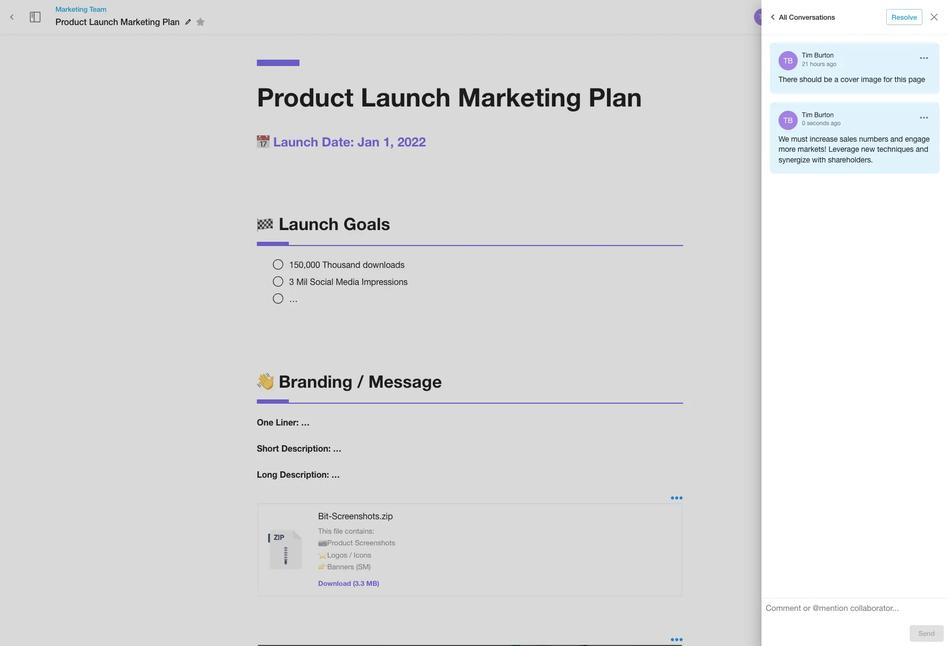 Task type: vqa. For each thing, say whether or not it's contained in the screenshot.
BOOKMARKED on the left
no



Task type: locate. For each thing, give the bounding box(es) containing it.
ago inside tim burton 0 seconds ago
[[831, 120, 841, 127]]

150,000
[[289, 260, 320, 270]]

2 horizontal spatial marketing
[[458, 82, 582, 112]]

1 vertical spatial tb
[[784, 57, 793, 65]]

tim up 0
[[803, 111, 813, 119]]

tim
[[803, 52, 813, 59], [803, 111, 813, 119]]

bit-
[[318, 512, 332, 521]]

/ left the 'message'
[[358, 372, 364, 392]]

burton inside tim burton 21 hours ago
[[815, 52, 834, 59]]

… up "bit-"
[[332, 470, 340, 480]]

contains:
[[345, 527, 375, 536]]

plan
[[162, 16, 180, 27], [589, 82, 642, 112]]

more
[[903, 13, 919, 21]]

1 horizontal spatial /
[[358, 372, 364, 392]]

description: down the short description: …
[[280, 470, 329, 480]]

… right liner: at the bottom left
[[301, 418, 310, 428]]

short
[[257, 444, 279, 454]]

burton up "seconds"
[[815, 111, 834, 119]]

/ left icons
[[350, 551, 352, 560]]

media
[[336, 277, 359, 287]]

0 horizontal spatial marketing
[[55, 5, 88, 13]]

numbers
[[860, 135, 889, 143]]

ago
[[827, 61, 837, 67], [831, 120, 841, 127]]

tim burton 0 seconds ago
[[803, 111, 841, 127]]

for
[[884, 75, 893, 84]]

0 horizontal spatial and
[[891, 135, 904, 143]]

we
[[779, 135, 790, 143]]

2 burton from the top
[[815, 111, 834, 119]]

marketing team
[[55, 5, 107, 13]]

ago right "seconds"
[[831, 120, 841, 127]]

description:
[[282, 444, 331, 454], [280, 470, 329, 480]]

burton
[[815, 52, 834, 59], [815, 111, 834, 119]]

1 vertical spatial burton
[[815, 111, 834, 119]]

ago right hours
[[827, 61, 837, 67]]

0 vertical spatial product launch marketing plan
[[55, 16, 180, 27]]

👉banners
[[318, 563, 354, 572]]

2 vertical spatial marketing
[[458, 82, 582, 112]]

1 tim from the top
[[803, 52, 813, 59]]

1 vertical spatial description:
[[280, 470, 329, 480]]

0 vertical spatial product
[[55, 16, 87, 27]]

3
[[289, 277, 294, 287]]

burton for be
[[815, 52, 834, 59]]

ago inside tim burton 21 hours ago
[[827, 61, 837, 67]]

launch
[[89, 16, 118, 27], [361, 82, 451, 112], [273, 134, 318, 149], [279, 214, 339, 234]]

… up long description: …
[[333, 444, 342, 454]]

🏁 launch goals
[[257, 214, 390, 234]]

👋
[[257, 372, 274, 392]]

must
[[792, 135, 808, 143]]

with
[[813, 156, 826, 164]]

1 vertical spatial /
[[350, 551, 352, 560]]

there should be a cover image for this page
[[779, 75, 926, 84]]

1 vertical spatial product launch marketing plan
[[257, 82, 642, 112]]

tim up 21
[[803, 52, 813, 59]]

1,
[[383, 134, 394, 149]]

burton inside tim burton 0 seconds ago
[[815, 111, 834, 119]]

sales
[[840, 135, 857, 143]]

0 horizontal spatial /
[[350, 551, 352, 560]]

1 horizontal spatial marketing
[[121, 16, 160, 27]]

tim inside tim burton 0 seconds ago
[[803, 111, 813, 119]]

tim for must
[[803, 111, 813, 119]]

description: up long description: …
[[282, 444, 331, 454]]

goals
[[344, 214, 390, 234]]

hours
[[811, 61, 825, 67]]

and down engage
[[916, 145, 929, 154]]

techniques
[[878, 145, 914, 154]]

0 horizontal spatial plan
[[162, 16, 180, 27]]

tb
[[759, 13, 767, 21], [784, 57, 793, 65], [784, 116, 793, 125]]

2 vertical spatial tb
[[784, 116, 793, 125]]

download (3.3 mb) link
[[318, 580, 380, 588]]

product launch marketing plan
[[55, 16, 180, 27], [257, 82, 642, 112]]

and
[[891, 135, 904, 143], [916, 145, 929, 154]]

tb left 0
[[784, 116, 793, 125]]

synergize
[[779, 156, 810, 164]]

download (3.3 mb)
[[318, 580, 380, 588]]

0 vertical spatial plan
[[162, 16, 180, 27]]

resolve button
[[887, 9, 923, 25]]

2 tim from the top
[[803, 111, 813, 119]]

/
[[358, 372, 364, 392], [350, 551, 352, 560]]

date:
[[322, 134, 354, 149]]

Comment or @mention collaborator... text field
[[766, 604, 944, 618]]

1 vertical spatial tim
[[803, 111, 813, 119]]

0 vertical spatial tb
[[759, 13, 767, 21]]

📷product
[[318, 539, 353, 548]]

all
[[780, 13, 788, 21]]

seconds
[[807, 120, 830, 127]]

launch right 📅
[[273, 134, 318, 149]]

tim inside tim burton 21 hours ago
[[803, 52, 813, 59]]

0 horizontal spatial product launch marketing plan
[[55, 16, 180, 27]]

thousand
[[323, 260, 361, 270]]

0 vertical spatial burton
[[815, 52, 834, 59]]

0 vertical spatial tim
[[803, 52, 813, 59]]

0 vertical spatial description:
[[282, 444, 331, 454]]

1 vertical spatial product
[[257, 82, 354, 112]]

0 vertical spatial and
[[891, 135, 904, 143]]

markets!
[[798, 145, 827, 154]]

social
[[310, 277, 334, 287]]

marketing
[[55, 5, 88, 13], [121, 16, 160, 27], [458, 82, 582, 112]]

1 horizontal spatial plan
[[589, 82, 642, 112]]

tim burton 21 hours ago
[[803, 52, 837, 67]]

0 vertical spatial ago
[[827, 61, 837, 67]]

one
[[257, 418, 274, 428]]

burton up hours
[[815, 52, 834, 59]]

mil
[[297, 277, 308, 287]]

product
[[55, 16, 87, 27], [257, 82, 354, 112]]

1 vertical spatial ago
[[831, 120, 841, 127]]

tb left all
[[759, 13, 767, 21]]

3 mil social media impressions
[[289, 277, 408, 287]]

and up techniques
[[891, 135, 904, 143]]

download
[[318, 580, 351, 588]]

increase
[[810, 135, 838, 143]]

more
[[779, 145, 796, 154]]

all conversations
[[780, 13, 836, 21]]

…
[[289, 294, 298, 304], [301, 418, 310, 428], [333, 444, 342, 454], [332, 470, 340, 480]]

short description: …
[[257, 444, 342, 454]]

description: for long
[[280, 470, 329, 480]]

1 vertical spatial marketing
[[121, 16, 160, 27]]

⭐️logos
[[318, 551, 348, 560]]

tb left 21
[[784, 57, 793, 65]]

1 burton from the top
[[815, 52, 834, 59]]

downloads
[[363, 260, 405, 270]]

shareholders.
[[828, 156, 874, 164]]

… for short description: …
[[333, 444, 342, 454]]

leverage
[[829, 145, 860, 154]]

1 horizontal spatial and
[[916, 145, 929, 154]]



Task type: describe. For each thing, give the bounding box(es) containing it.
conversations
[[789, 13, 836, 21]]

0 vertical spatial /
[[358, 372, 364, 392]]

liner:
[[276, 418, 299, 428]]

0
[[803, 120, 806, 127]]

bit-screenshots.zip
[[318, 512, 393, 521]]

be
[[824, 75, 833, 84]]

(3.3
[[353, 580, 365, 588]]

jan
[[358, 134, 380, 149]]

screenshots
[[355, 539, 396, 548]]

file
[[334, 527, 343, 536]]

page
[[909, 75, 926, 84]]

description: for short
[[282, 444, 331, 454]]

message
[[369, 372, 442, 392]]

more button
[[894, 9, 928, 25]]

team
[[89, 5, 107, 13]]

📅
[[257, 134, 270, 149]]

screenshots.zip
[[332, 512, 393, 521]]

ago for increase
[[831, 120, 841, 127]]

150,000 thousand downloads
[[289, 260, 405, 270]]

🏁
[[257, 214, 274, 234]]

favorite image
[[194, 16, 207, 28]]

(sm)
[[356, 563, 371, 572]]

we must increase sales numbers and engage more markets! leverage new techniques and synergize with shareholders.
[[779, 135, 930, 164]]

branding
[[279, 372, 353, 392]]

icons
[[354, 551, 372, 560]]

1 vertical spatial and
[[916, 145, 929, 154]]

a
[[835, 75, 839, 84]]

1 horizontal spatial product
[[257, 82, 354, 112]]

this
[[318, 527, 332, 536]]

one liner: …
[[257, 418, 310, 428]]

all conversations button
[[764, 9, 838, 26]]

0 horizontal spatial product
[[55, 16, 87, 27]]

new
[[862, 145, 876, 154]]

0 vertical spatial marketing
[[55, 5, 88, 13]]

launch up 150,000
[[279, 214, 339, 234]]

image
[[862, 75, 882, 84]]

tim for should
[[803, 52, 813, 59]]

… for one liner: …
[[301, 418, 310, 428]]

launch down team in the left of the page
[[89, 16, 118, 27]]

there
[[779, 75, 798, 84]]

tb button
[[753, 7, 773, 27]]

marketing team link
[[55, 4, 209, 14]]

1 vertical spatial plan
[[589, 82, 642, 112]]

mb)
[[366, 580, 380, 588]]

👋 branding / message
[[257, 372, 442, 392]]

… down 3
[[289, 294, 298, 304]]

ago for be
[[827, 61, 837, 67]]

impressions
[[362, 277, 408, 287]]

should
[[800, 75, 822, 84]]

resolve
[[892, 13, 918, 21]]

long
[[257, 470, 278, 480]]

burton for increase
[[815, 111, 834, 119]]

tb for there
[[784, 57, 793, 65]]

engage
[[906, 135, 930, 143]]

launch up 2022
[[361, 82, 451, 112]]

cover
[[841, 75, 860, 84]]

21
[[803, 61, 809, 67]]

this file contains: 📷product screenshots ⭐️logos / icons 👉banners (sm)
[[318, 527, 396, 572]]

📅 launch date: jan 1, 2022
[[257, 134, 426, 149]]

this
[[895, 75, 907, 84]]

long description: …
[[257, 470, 340, 480]]

1 horizontal spatial product launch marketing plan
[[257, 82, 642, 112]]

tb for we
[[784, 116, 793, 125]]

2022
[[398, 134, 426, 149]]

tb inside 'button'
[[759, 13, 767, 21]]

/ inside this file contains: 📷product screenshots ⭐️logos / icons 👉banners (sm)
[[350, 551, 352, 560]]

… for long description: …
[[332, 470, 340, 480]]



